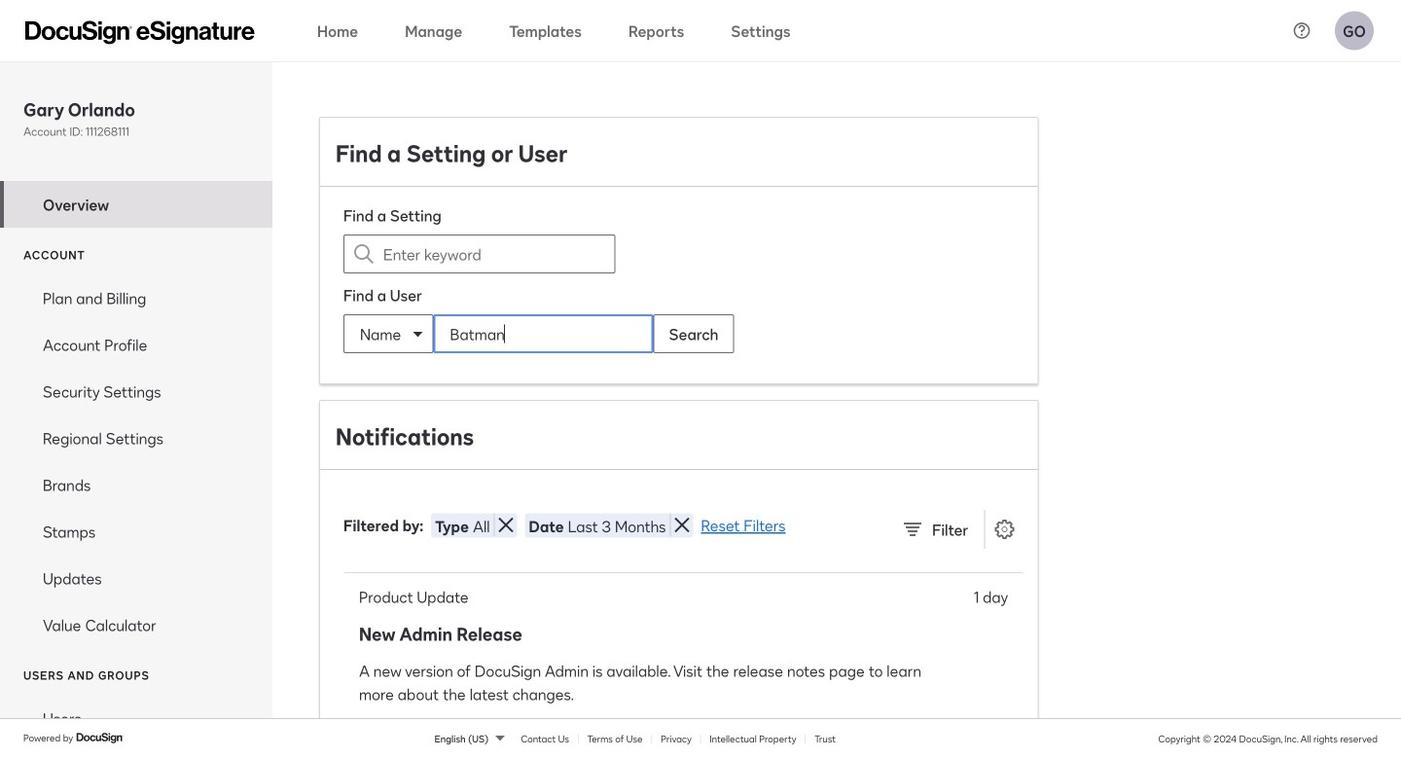 Task type: vqa. For each thing, say whether or not it's contained in the screenshot.
THE ENTER NAME Text Field
yes



Task type: describe. For each thing, give the bounding box(es) containing it.
docusign image
[[76, 730, 125, 746]]

account element
[[0, 275, 273, 648]]



Task type: locate. For each thing, give the bounding box(es) containing it.
Enter keyword text field
[[384, 236, 576, 273]]

docusign admin image
[[25, 21, 255, 44]]

Enter name text field
[[435, 315, 614, 352]]



